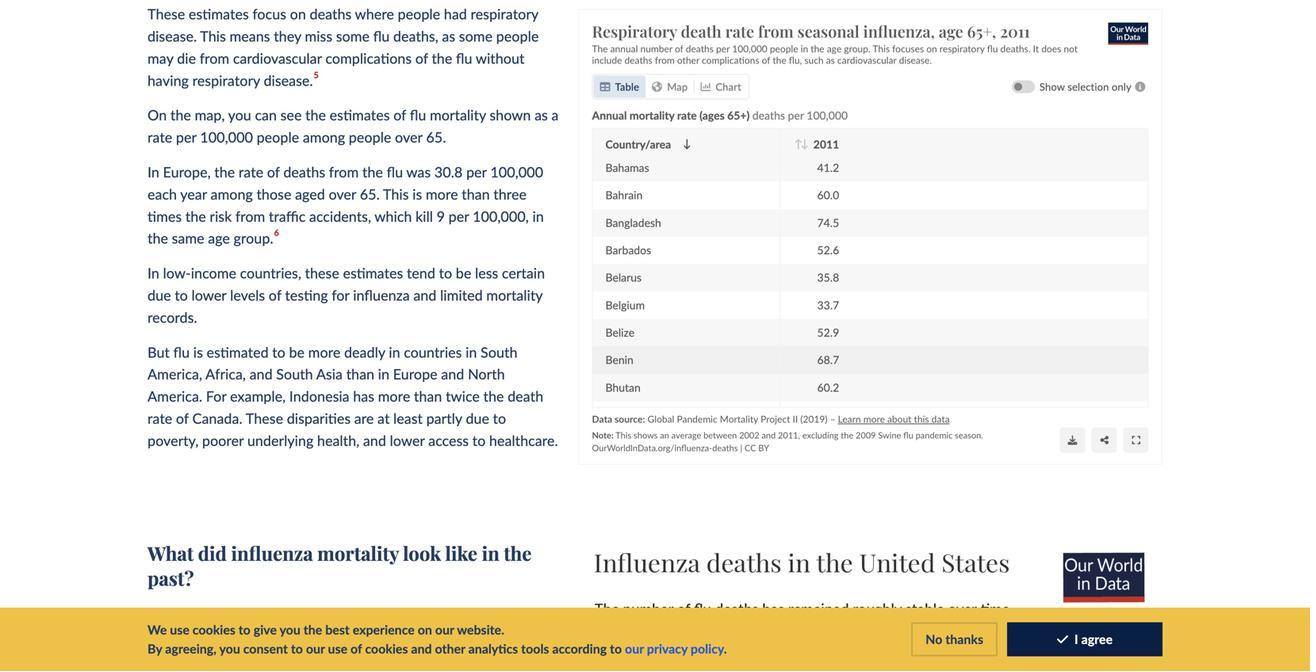 Task type: describe. For each thing, give the bounding box(es) containing it.
cc
[[745, 443, 756, 453]]

deaths,
[[393, 27, 438, 45]]

mortality inside in low-income countries, these estimates tend to be less certain due to lower levels of testing for influenza and limited mortality records.
[[486, 287, 543, 304]]

access
[[428, 432, 469, 450]]

the right see
[[305, 106, 326, 124]]

less
[[475, 265, 498, 282]]

benin
[[606, 353, 634, 367]]

be inside the "but flu is estimated to be more deadly in countries in south america, africa, and south asia than in europe and north america. for example, indonesia has more than twice the death rate of canada. these disparities are at least partly due to poverty, poorer underlying health, and lower access to healthcare."
[[289, 344, 305, 361]]

per inside "on the map, you can see the estimates of flu mortality shown as a rate per 100,000 people among people over 65."
[[176, 129, 196, 146]]

people up 'deaths,'
[[398, 5, 440, 23]]

per up arrow up long image
[[788, 108, 804, 122]]

and inside in low-income countries, these estimates tend to be less certain due to lower levels of testing for influenza and limited mortality records.
[[413, 287, 437, 304]]

and up example,
[[250, 366, 273, 383]]

more inside in europe, the rate of deaths from the flu was 30.8 per 100,000 each year among those aged over 65. this is more than three times the risk from traffic accidents, which kill 9 per 100,000, in the same age group.
[[426, 186, 458, 203]]

on
[[148, 106, 167, 124]]

income
[[191, 265, 236, 282]]

to right tend
[[439, 265, 452, 282]]

than down europe at the left
[[414, 388, 442, 405]]

experience
[[353, 623, 415, 638]]

flu inside note: this shows an average between 2002 and 2011, excluding the 2009 swine flu pandemic season. ourworldindata.org/influenza-deaths | cc by
[[904, 430, 914, 441]]

100,000 up the 42.0
[[807, 108, 848, 122]]

chart column image
[[701, 81, 711, 92]]

and up twice
[[441, 366, 464, 383]]

among inside "on the map, you can see the estimates of flu mortality shown as a rate per 100,000 people among people over 65."
[[303, 129, 345, 146]]

may
[[148, 49, 173, 67]]

estimates inside "on the map, you can see the estimates of flu mortality shown as a rate per 100,000 people among people over 65."
[[330, 106, 390, 124]]

this inside these estimates focus on deaths where people had respiratory disease. this means they miss some flu deaths, as some people may die from cardiovascular complications of the flu without having respiratory disease.
[[200, 27, 226, 45]]

in inside respiratory death rate from seasonal influenza, age 65+, 2011 the annual number of deaths per 100,000 people in the age group. this focuses on respiratory flu deaths. it does not include deaths from other complications of the flu, such as cardiovascular disease.
[[801, 43, 809, 54]]

policy
[[691, 642, 724, 657]]

estimates inside these estimates focus on deaths where people had respiratory disease. this means they miss some flu deaths, as some people may die from cardiovascular complications of the flu without having respiratory disease.
[[189, 5, 249, 23]]

2 vertical spatial you
[[219, 642, 240, 657]]

41.2
[[817, 161, 839, 174]]

each
[[148, 186, 177, 203]]

the inside these estimates focus on deaths where people had respiratory disease. this means they miss some flu deaths, as some people may die from cardiovascular complications of the flu without having respiratory disease.
[[432, 49, 452, 67]]

barbados
[[606, 243, 651, 257]]

america.
[[148, 388, 202, 405]]

agree
[[1082, 632, 1113, 648]]

these
[[305, 265, 339, 282]]

ourworldindata.org/influenza-
[[592, 443, 713, 453]]

in up 'north'
[[466, 344, 477, 361]]

we
[[148, 623, 167, 638]]

52.6
[[817, 243, 839, 257]]

2 horizontal spatial our
[[625, 642, 644, 657]]

over inside "on the map, you can see the estimates of flu mortality shown as a rate per 100,000 people among people over 65."
[[395, 129, 423, 146]]

in inside in europe, the rate of deaths from the flu was 30.8 per 100,000 each year among those aged over 65. this is more than three times the risk from traffic accidents, which kill 9 per 100,000, in the same age group.
[[533, 208, 544, 225]]

than inside death rates from influenza are much lower than they were in the past.
[[418, 613, 446, 630]]

30.8
[[434, 163, 463, 181]]

map,
[[195, 106, 225, 124]]

no thanks button
[[911, 623, 998, 657]]

people inside respiratory death rate from seasonal influenza, age 65+, 2011 the annual number of deaths per 100,000 people in the age group. this focuses on respiratory flu deaths. it does not include deaths from other complications of the flu, such as cardiovascular disease.
[[770, 43, 798, 54]]

deaths inside these estimates focus on deaths where people had respiratory disease. this means they miss some flu deaths, as some people may die from cardiovascular complications of the flu without having respiratory disease.
[[310, 5, 352, 23]]

due inside the "but flu is estimated to be more deadly in countries in south america, africa, and south asia than in europe and north america. for example, indonesia has more than twice the death rate of canada. these disparities are at least partly due to poverty, poorer underlying health, and lower access to healthcare."
[[466, 410, 489, 427]]

as inside respiratory death rate from seasonal influenza, age 65+, 2011 the annual number of deaths per 100,000 people in the age group. this focuses on respiratory flu deaths. it does not include deaths from other complications of the flu, such as cardiovascular disease.
[[826, 54, 835, 66]]

than up has in the bottom of the page
[[346, 366, 374, 383]]

influenza inside death rates from influenza are much lower than they were in the past.
[[258, 613, 314, 630]]

on inside these estimates focus on deaths where people had respiratory disease. this means they miss some flu deaths, as some people may die from cardiovascular complications of the flu without having respiratory disease.
[[290, 5, 306, 23]]

we use cookies to give you the best experience on our website. by agreeing, you consent to our use of cookies and other analytics tools according to our privacy policy .
[[148, 623, 727, 657]]

for
[[206, 388, 226, 405]]

what did influenza mortality look like in the past?
[[148, 541, 532, 591]]

chart
[[716, 80, 742, 93]]

europe
[[393, 366, 438, 383]]

0 horizontal spatial our
[[306, 642, 325, 657]]

more up at
[[378, 388, 410, 405]]

from up map "link"
[[655, 54, 675, 66]]

partly
[[426, 410, 462, 427]]

levels
[[230, 287, 265, 304]]

same
[[172, 230, 204, 247]]

2009
[[856, 430, 876, 441]]

age inside in europe, the rate of deaths from the flu was 30.8 per 100,000 each year among those aged over 65. this is more than three times the risk from traffic accidents, which kill 9 per 100,000, in the same age group.
[[208, 230, 230, 247]]

indonesia
[[289, 388, 349, 405]]

least
[[393, 410, 423, 427]]

1 arrow down long image from the left
[[683, 139, 691, 149]]

1 horizontal spatial disease.
[[264, 72, 313, 89]]

rate inside respiratory death rate from seasonal influenza, age 65+, 2011 the annual number of deaths per 100,000 people in the age group. this focuses on respiratory flu deaths. it does not include deaths from other complications of the flu, such as cardiovascular disease.
[[726, 20, 754, 41]]

disparities
[[287, 410, 351, 427]]

are inside the "but flu is estimated to be more deadly in countries in south america, africa, and south asia than in europe and north america. for example, indonesia has more than twice the death rate of canada. these disparities are at least partly due to poverty, poorer underlying health, and lower access to healthcare."
[[354, 410, 374, 427]]

65. inside in europe, the rate of deaths from the flu was 30.8 per 100,000 each year among those aged over 65. this is more than three times the risk from traffic accidents, which kill 9 per 100,000, in the same age group.
[[360, 186, 380, 203]]

rate inside in europe, the rate of deaths from the flu was 30.8 per 100,000 each year among those aged over 65. this is more than three times the risk from traffic accidents, which kill 9 per 100,000, in the same age group.
[[239, 163, 263, 181]]

is inside the "but flu is estimated to be more deadly in countries in south america, africa, and south asia than in europe and north america. for example, indonesia has more than twice the death rate of canada. these disparities are at least partly due to poverty, poorer underlying health, and lower access to healthcare."
[[193, 344, 203, 361]]

more up 2009 at the right
[[864, 413, 885, 425]]

this inside note: this shows an average between 2002 and 2011, excluding the 2009 swine flu pandemic season. ourworldindata.org/influenza-deaths | cc by
[[616, 430, 632, 441]]

disease. inside respiratory death rate from seasonal influenza, age 65+, 2011 the annual number of deaths per 100,000 people in the age group. this focuses on respiratory flu deaths. it does not include deaths from other complications of the flu, such as cardiovascular disease.
[[899, 54, 932, 66]]

ii
[[793, 413, 798, 425]]

number
[[641, 43, 673, 54]]

these inside these estimates focus on deaths where people had respiratory disease. this means they miss some flu deaths, as some people may die from cardiovascular complications of the flu without having respiratory disease.
[[148, 5, 185, 23]]

shows
[[634, 430, 658, 441]]

on inside we use cookies to give you the best experience on our website. by agreeing, you consent to our use of cookies and other analytics tools according to our privacy policy .
[[418, 623, 432, 638]]

(ages
[[700, 108, 725, 122]]

as inside "on the map, you can see the estimates of flu mortality shown as a rate per 100,000 people among people over 65."
[[535, 106, 548, 124]]

the inside the "but flu is estimated to be more deadly in countries in south america, africa, and south asia than in europe and north america. for example, indonesia has more than twice the death rate of canada. these disparities are at least partly due to poverty, poorer underlying health, and lower access to healthcare."
[[483, 388, 504, 405]]

having
[[148, 72, 189, 89]]

to down low-
[[175, 287, 188, 304]]

miss
[[305, 27, 332, 45]]

bangladesh
[[606, 216, 661, 229]]

deaths up table
[[625, 54, 653, 66]]

twice
[[446, 388, 480, 405]]

chart link
[[694, 75, 748, 98]]

mortality down "earth americas" icon
[[630, 108, 675, 122]]

33.7
[[817, 298, 839, 312]]

42.0
[[817, 133, 839, 147]]

note: this shows an average between 2002 and 2011, excluding the 2009 swine flu pandemic season. ourworldindata.org/influenza-deaths | cc by
[[592, 430, 983, 453]]

global
[[648, 413, 675, 425]]

people up in europe, the rate of deaths from the flu was 30.8 per 100,000 each year among those aged over 65. this is more than three times the risk from traffic accidents, which kill 9 per 100,000, in the same age group.
[[349, 129, 391, 146]]

lower inside the "but flu is estimated to be more deadly in countries in south america, africa, and south asia than in europe and north america. for example, indonesia has more than twice the death rate of canada. these disparities are at least partly due to poverty, poorer underlying health, and lower access to healthcare."
[[390, 432, 425, 450]]

africa,
[[205, 366, 246, 383]]

canada.
[[192, 410, 242, 427]]

deaths inside note: this shows an average between 2002 and 2011, excluding the 2009 swine flu pandemic season. ourworldindata.org/influenza-deaths | cc by
[[713, 443, 738, 453]]

rate inside "on the map, you can see the estimates of flu mortality shown as a rate per 100,000 people among people over 65."
[[148, 129, 172, 146]]

0 vertical spatial use
[[170, 623, 189, 638]]

flu,
[[789, 54, 802, 66]]

in low-income countries, these estimates tend to be less certain due to lower levels of testing for influenza and limited mortality records.
[[148, 265, 545, 326]]

table link
[[594, 75, 646, 98]]

agreeing,
[[165, 642, 216, 657]]

1 vertical spatial age
[[827, 43, 842, 54]]

those
[[257, 186, 291, 203]]

the
[[592, 43, 608, 54]]

1 horizontal spatial our
[[435, 623, 454, 638]]

the right europe,
[[214, 163, 235, 181]]

in inside death rates from influenza are much lower than they were in the past.
[[515, 613, 527, 630]]

of inside in europe, the rate of deaths from the flu was 30.8 per 100,000 each year among those aged over 65. this is more than three times the risk from traffic accidents, which kill 9 per 100,000, in the same age group.
[[267, 163, 280, 181]]

other inside respiratory death rate from seasonal influenza, age 65+, 2011 the annual number of deaths per 100,000 people in the age group. this focuses on respiratory flu deaths. it does not include deaths from other complications of the flu, such as cardiovascular disease.
[[677, 54, 700, 66]]

0 horizontal spatial cookies
[[193, 623, 235, 638]]

deaths inside in europe, the rate of deaths from the flu was 30.8 per 100,000 each year among those aged over 65. this is more than three times the risk from traffic accidents, which kill 9 per 100,000, in the same age group.
[[283, 163, 325, 181]]

this inside in europe, the rate of deaths from the flu was 30.8 per 100,000 each year among those aged over 65. this is more than three times the risk from traffic accidents, which kill 9 per 100,000, in the same age group.
[[383, 186, 409, 203]]

death inside respiratory death rate from seasonal influenza, age 65+, 2011 the annual number of deaths per 100,000 people in the age group. this focuses on respiratory flu deaths. it does not include deaths from other complications of the flu, such as cardiovascular disease.
[[681, 20, 722, 41]]

than inside in europe, the rate of deaths from the flu was 30.8 per 100,000 each year among those aged over 65. this is more than three times the risk from traffic accidents, which kill 9 per 100,000, in the same age group.
[[462, 186, 490, 203]]

0 vertical spatial south
[[481, 344, 518, 361]]

data source: global pandemic mortality project ii (2019) – learn more about this data
[[592, 413, 950, 425]]

but
[[148, 344, 170, 361]]

not
[[1064, 43, 1078, 54]]

death inside the "but flu is estimated to be more deadly in countries in south america, africa, and south asia than in europe and north america. for example, indonesia has more than twice the death rate of canada. these disparities are at least partly due to poverty, poorer underlying health, and lower access to healthcare."
[[508, 388, 543, 405]]

and inside note: this shows an average between 2002 and 2011, excluding the 2009 swine flu pandemic season. ourworldindata.org/influenza-deaths | cc by
[[762, 430, 776, 441]]

example,
[[230, 388, 286, 405]]

0 horizontal spatial 2011
[[814, 137, 839, 151]]

5 link
[[313, 69, 319, 89]]

lower inside death rates from influenza are much lower than they were in the past.
[[379, 613, 414, 630]]

at
[[378, 410, 390, 427]]

means
[[230, 27, 270, 45]]

bolivia
[[606, 408, 638, 422]]

in down deadly
[[378, 366, 389, 383]]

source:
[[615, 413, 645, 425]]

65+,
[[967, 20, 997, 41]]

per right the 30.8
[[466, 163, 487, 181]]

download image
[[1068, 436, 1078, 445]]

share nodes image
[[1100, 436, 1109, 445]]

due inside in low-income countries, these estimates tend to be less certain due to lower levels of testing for influenza and limited mortality records.
[[148, 287, 171, 304]]

respiratory death rate from seasonal influenza, age 65+, 2011 the annual number of deaths per 100,000 people in the age group. this focuses on respiratory flu deaths. it does not include deaths from other complications of the flu, such as cardiovascular disease.
[[592, 20, 1078, 66]]

without
[[476, 49, 525, 67]]

the left flu,
[[773, 54, 787, 66]]

ourworldindata.org/influenza-deaths link
[[592, 443, 738, 453]]

per inside respiratory death rate from seasonal influenza, age 65+, 2011 the annual number of deaths per 100,000 people in the age group. this focuses on respiratory flu deaths. it does not include deaths from other complications of the flu, such as cardiovascular disease.
[[716, 43, 730, 54]]

in right deadly
[[389, 344, 400, 361]]

limited
[[440, 287, 483, 304]]

by
[[148, 642, 162, 657]]

in for in low-income countries, these estimates tend to be less certain due to lower levels of testing for influenza and limited mortality records.
[[148, 265, 159, 282]]

the inside what did influenza mortality look like in the past?
[[504, 541, 532, 566]]

–
[[830, 413, 836, 425]]

group. inside in europe, the rate of deaths from the flu was 30.8 per 100,000 each year among those aged over 65. this is more than three times the risk from traffic accidents, which kill 9 per 100,000, in the same age group.
[[234, 230, 273, 247]]

was
[[406, 163, 431, 181]]

from right risk
[[235, 208, 265, 225]]

from up flu,
[[758, 20, 794, 41]]

america,
[[148, 366, 202, 383]]

rates
[[190, 613, 221, 630]]

people down the can
[[257, 129, 299, 146]]

records.
[[148, 309, 197, 326]]

2 some from the left
[[459, 27, 493, 45]]

0 vertical spatial respiratory
[[471, 5, 538, 23]]

100,000 inside in europe, the rate of deaths from the flu was 30.8 per 100,000 each year among those aged over 65. this is more than three times the risk from traffic accidents, which kill 9 per 100,000, in the same age group.
[[490, 163, 543, 181]]

to left give
[[239, 623, 251, 638]]

testing
[[285, 287, 328, 304]]

deaths right 65+)
[[753, 108, 785, 122]]

of inside these estimates focus on deaths where people had respiratory disease. this means they miss some flu deaths, as some people may die from cardiovascular complications of the flu without having respiratory disease.
[[415, 49, 428, 67]]

you inside "on the map, you can see the estimates of flu mortality shown as a rate per 100,000 people among people over 65."
[[228, 106, 251, 124]]

flu inside the "but flu is estimated to be more deadly in countries in south america, africa, and south asia than in europe and north america. for example, indonesia has more than twice the death rate of canada. these disparities are at least partly due to poverty, poorer underlying health, and lower access to healthcare."
[[173, 344, 190, 361]]

to right the according
[[610, 642, 622, 657]]



Task type: locate. For each thing, give the bounding box(es) containing it.
1 some from the left
[[336, 27, 370, 45]]

complications inside these estimates focus on deaths where people had respiratory disease. this means they miss some flu deaths, as some people may die from cardiovascular complications of the flu without having respiratory disease.
[[325, 49, 412, 67]]

to right access
[[472, 432, 486, 450]]

6 link
[[273, 227, 279, 248]]

2 vertical spatial age
[[208, 230, 230, 247]]

estimates right see
[[330, 106, 390, 124]]

2 vertical spatial influenza
[[258, 613, 314, 630]]

best
[[325, 623, 350, 638]]

does
[[1042, 43, 1062, 54]]

among
[[303, 129, 345, 146], [211, 186, 253, 203]]

65. inside "on the map, you can see the estimates of flu mortality shown as a rate per 100,000 people among people over 65."
[[426, 129, 446, 146]]

0 vertical spatial age
[[939, 20, 964, 41]]

past.
[[148, 635, 177, 652]]

than right experience
[[418, 613, 446, 630]]

0 horizontal spatial disease.
[[148, 27, 197, 45]]

0 horizontal spatial cardiovascular
[[233, 49, 322, 67]]

use up agreeing,
[[170, 623, 189, 638]]

0 vertical spatial over
[[395, 129, 423, 146]]

annual
[[592, 108, 627, 122]]

consent
[[243, 642, 288, 657]]

1 horizontal spatial be
[[456, 265, 471, 282]]

0 horizontal spatial respiratory
[[192, 72, 260, 89]]

35.8
[[817, 271, 839, 284]]

mortality inside "on the map, you can see the estimates of flu mortality shown as a rate per 100,000 people among people over 65."
[[430, 106, 486, 124]]

mortality inside what did influenza mortality look like in the past?
[[317, 541, 399, 566]]

0 vertical spatial influenza
[[353, 287, 410, 304]]

2011,
[[778, 430, 800, 441]]

to right estimated
[[272, 344, 285, 361]]

cardiovascular down means
[[233, 49, 322, 67]]

0 horizontal spatial they
[[274, 27, 301, 45]]

1 vertical spatial cookies
[[365, 642, 408, 657]]

countries
[[404, 344, 462, 361]]

1 horizontal spatial arrow down long image
[[801, 139, 809, 149]]

1 vertical spatial group.
[[234, 230, 273, 247]]

60.2
[[817, 381, 839, 394]]

1 horizontal spatial some
[[459, 27, 493, 45]]

deadly
[[344, 344, 385, 361]]

0 horizontal spatial be
[[289, 344, 305, 361]]

this
[[914, 413, 929, 425]]

flu left was
[[387, 163, 403, 181]]

2 horizontal spatial on
[[927, 43, 937, 54]]

north
[[468, 366, 505, 383]]

to up healthcare.
[[493, 410, 506, 427]]

0 vertical spatial you
[[228, 106, 251, 124]]

on right focus
[[290, 5, 306, 23]]

the inside note: this shows an average between 2002 and 2011, excluding the 2009 swine flu pandemic season. ourworldindata.org/influenza-deaths | cc by
[[841, 430, 854, 441]]

arrow up long image
[[795, 139, 803, 149]]

1 horizontal spatial use
[[328, 642, 348, 657]]

data
[[592, 413, 613, 425]]

show selection only
[[1040, 80, 1132, 93]]

100,000 inside respiratory death rate from seasonal influenza, age 65+, 2011 the annual number of deaths per 100,000 people in the age group. this focuses on respiratory flu deaths. it does not include deaths from other complications of the flu, such as cardiovascular disease.
[[732, 43, 768, 54]]

and down tend
[[413, 287, 437, 304]]

where
[[355, 5, 394, 23]]

2 horizontal spatial respiratory
[[940, 43, 985, 54]]

rate inside the "but flu is estimated to be more deadly in countries in south america, africa, and south asia than in europe and north america. for example, indonesia has more than twice the death rate of canada. these disparities are at least partly due to poverty, poorer underlying health, and lower access to healthcare."
[[148, 410, 172, 427]]

this left means
[[200, 27, 226, 45]]

estimated
[[207, 344, 269, 361]]

deaths up aged
[[283, 163, 325, 181]]

0 vertical spatial disease.
[[148, 27, 197, 45]]

cc by link
[[745, 443, 769, 453]]

deaths.
[[1001, 43, 1031, 54]]

swine
[[878, 430, 901, 441]]

flu down where
[[373, 27, 390, 45]]

of inside "on the map, you can see the estimates of flu mortality shown as a rate per 100,000 people among people over 65."
[[393, 106, 406, 124]]

group. inside respiratory death rate from seasonal influenza, age 65+, 2011 the annual number of deaths per 100,000 people in the age group. this focuses on respiratory flu deaths. it does not include deaths from other complications of the flu, such as cardiovascular disease.
[[844, 43, 871, 54]]

influenza,
[[863, 20, 935, 41]]

they inside these estimates focus on deaths where people had respiratory disease. this means they miss some flu deaths, as some people may die from cardiovascular complications of the flu without having respiratory disease.
[[274, 27, 301, 45]]

0 horizontal spatial among
[[211, 186, 253, 203]]

our privacy policy link
[[625, 642, 724, 657]]

the inside death rates from influenza are much lower than they were in the past.
[[530, 613, 551, 630]]

death
[[681, 20, 722, 41], [508, 388, 543, 405]]

annual mortality rate (ages 65+) deaths per 100,000
[[592, 108, 848, 122]]

0 horizontal spatial age
[[208, 230, 230, 247]]

focus
[[253, 5, 286, 23]]

mortality down certain
[[486, 287, 543, 304]]

respiratory up without
[[471, 5, 538, 23]]

this inside respiratory death rate from seasonal influenza, age 65+, 2011 the annual number of deaths per 100,000 people in the age group. this focuses on respiratory flu deaths. it does not include deaths from other complications of the flu, such as cardiovascular disease.
[[873, 43, 890, 54]]

respiratory down 65+,
[[940, 43, 985, 54]]

2 vertical spatial as
[[535, 106, 548, 124]]

0 horizontal spatial group.
[[234, 230, 273, 247]]

the up tools
[[530, 613, 551, 630]]

0 vertical spatial these
[[148, 5, 185, 23]]

flu inside respiratory death rate from seasonal influenza, age 65+, 2011 the annual number of deaths per 100,000 people in the age group. this focuses on respiratory flu deaths. it does not include deaths from other complications of the flu, such as cardiovascular disease.
[[987, 43, 998, 54]]

(2019)
[[801, 413, 828, 425]]

see
[[280, 106, 302, 124]]

lower inside in low-income countries, these estimates tend to be less certain due to lower levels of testing for influenza and limited mortality records.
[[191, 287, 226, 304]]

per down map,
[[176, 129, 196, 146]]

cardiovascular inside these estimates focus on deaths where people had respiratory disease. this means they miss some flu deaths, as some people may die from cardiovascular complications of the flu without having respiratory disease.
[[233, 49, 322, 67]]

the down year
[[185, 208, 206, 225]]

0 horizontal spatial other
[[435, 642, 465, 657]]

1 horizontal spatial 65.
[[426, 129, 446, 146]]

what
[[148, 541, 194, 566]]

0 horizontal spatial death
[[508, 388, 543, 405]]

2011
[[1000, 20, 1030, 41], [814, 137, 839, 151]]

0 vertical spatial cookies
[[193, 623, 235, 638]]

other down website.
[[435, 642, 465, 657]]

1 vertical spatial on
[[927, 43, 937, 54]]

1 horizontal spatial they
[[450, 613, 477, 630]]

from inside death rates from influenza are much lower than they were in the past.
[[224, 613, 254, 630]]

arrow down long image
[[683, 139, 691, 149], [801, 139, 809, 149]]

the right on
[[170, 106, 191, 124]]

influenza inside in low-income countries, these estimates tend to be less certain due to lower levels of testing for influenza and limited mortality records.
[[353, 287, 410, 304]]

1 vertical spatial 2011
[[814, 137, 839, 151]]

learn
[[838, 413, 861, 425]]

check image
[[1057, 634, 1068, 646]]

use
[[170, 623, 189, 638], [328, 642, 348, 657]]

death up the chart column image
[[681, 20, 722, 41]]

of inside in low-income countries, these estimates tend to be less certain due to lower levels of testing for influenza and limited mortality records.
[[269, 287, 281, 304]]

be up "limited"
[[456, 265, 471, 282]]

lower down income
[[191, 287, 226, 304]]

death up healthcare.
[[508, 388, 543, 405]]

influenza right for
[[353, 287, 410, 304]]

1 vertical spatial be
[[289, 344, 305, 361]]

kill
[[416, 208, 433, 225]]

1 horizontal spatial as
[[535, 106, 548, 124]]

this down the respiratory death rate from seasonal influenza, age 65+, 2011 link
[[873, 43, 890, 54]]

is up "america," at bottom
[[193, 344, 203, 361]]

1 horizontal spatial cardiovascular
[[838, 54, 897, 66]]

0 vertical spatial they
[[274, 27, 301, 45]]

0 horizontal spatial 65.
[[360, 186, 380, 203]]

age down seasonal
[[827, 43, 842, 54]]

accidents,
[[309, 208, 371, 225]]

68.7
[[817, 353, 839, 367]]

had
[[444, 5, 467, 23]]

0 vertical spatial due
[[148, 287, 171, 304]]

2 vertical spatial estimates
[[343, 265, 403, 282]]

.
[[724, 642, 727, 657]]

which
[[375, 208, 412, 225]]

group. down the respiratory death rate from seasonal influenza, age 65+, 2011 link
[[844, 43, 871, 54]]

you right give
[[280, 623, 301, 638]]

and
[[413, 287, 437, 304], [250, 366, 273, 383], [441, 366, 464, 383], [762, 430, 776, 441], [363, 432, 386, 450], [411, 642, 432, 657]]

rate up poverty,
[[148, 410, 172, 427]]

people left such
[[770, 43, 798, 54]]

complications inside respiratory death rate from seasonal influenza, age 65+, 2011 the annual number of deaths per 100,000 people in the age group. this focuses on respiratory flu deaths. it does not include deaths from other complications of the flu, such as cardiovascular disease.
[[702, 54, 760, 66]]

per right 9
[[449, 208, 469, 225]]

1 horizontal spatial south
[[481, 344, 518, 361]]

0 horizontal spatial is
[[193, 344, 203, 361]]

other up map
[[677, 54, 700, 66]]

1 vertical spatial among
[[211, 186, 253, 203]]

and inside we use cookies to give you the best experience on our website. by agreeing, you consent to our use of cookies and other analytics tools according to our privacy policy .
[[411, 642, 432, 657]]

65. up the which
[[360, 186, 380, 203]]

like
[[445, 541, 477, 566]]

include
[[592, 54, 622, 66]]

1 vertical spatial other
[[435, 642, 465, 657]]

be inside in low-income countries, these estimates tend to be less certain due to lower levels of testing for influenza and limited mortality records.
[[456, 265, 471, 282]]

flu inside in europe, the rate of deaths from the flu was 30.8 per 100,000 each year among those aged over 65. this is more than three times the risk from traffic accidents, which kill 9 per 100,000, in the same age group.
[[387, 163, 403, 181]]

a
[[552, 106, 559, 124]]

data
[[932, 413, 950, 425]]

1 horizontal spatial cookies
[[365, 642, 408, 657]]

note:
[[592, 430, 614, 441]]

mortality left look at the bottom left of the page
[[317, 541, 399, 566]]

1 vertical spatial is
[[193, 344, 203, 361]]

no
[[926, 632, 943, 648]]

1 horizontal spatial group.
[[844, 43, 871, 54]]

analytics
[[468, 642, 518, 657]]

1 vertical spatial over
[[329, 186, 356, 203]]

did
[[198, 541, 227, 566]]

you
[[228, 106, 251, 124], [280, 623, 301, 638], [219, 642, 240, 657]]

estimates up means
[[189, 5, 249, 23]]

in for in europe, the rate of deaths from the flu was 30.8 per 100,000 each year among those aged over 65. this is more than three times the risk from traffic accidents, which kill 9 per 100,000, in the same age group.
[[148, 163, 159, 181]]

healthcare.
[[489, 432, 558, 450]]

1 vertical spatial are
[[318, 613, 338, 630]]

on inside respiratory death rate from seasonal influenza, age 65+, 2011 the annual number of deaths per 100,000 people in the age group. this focuses on respiratory flu deaths. it does not include deaths from other complications of the flu, such as cardiovascular disease.
[[927, 43, 937, 54]]

1 in from the top
[[148, 163, 159, 181]]

the down 'deaths,'
[[432, 49, 452, 67]]

in inside in low-income countries, these estimates tend to be less certain due to lower levels of testing for influenza and limited mortality records.
[[148, 265, 159, 282]]

influenza inside what did influenza mortality look like in the past?
[[231, 541, 313, 566]]

1 horizontal spatial are
[[354, 410, 374, 427]]

by
[[759, 443, 769, 453]]

it
[[1033, 43, 1039, 54]]

over inside in europe, the rate of deaths from the flu was 30.8 per 100,000 each year among those aged over 65. this is more than three times the risk from traffic accidents, which kill 9 per 100,000, in the same age group.
[[329, 186, 356, 203]]

influenza right "did"
[[231, 541, 313, 566]]

0 vertical spatial 65.
[[426, 129, 446, 146]]

use down best
[[328, 642, 348, 657]]

as left a
[[535, 106, 548, 124]]

risk
[[210, 208, 232, 225]]

other inside we use cookies to give you the best experience on our website. by agreeing, you consent to our use of cookies and other analytics tools according to our privacy policy .
[[435, 642, 465, 657]]

of inside we use cookies to give you the best experience on our website. by agreeing, you consent to our use of cookies and other analytics tools according to our privacy policy .
[[351, 642, 362, 657]]

1 horizontal spatial on
[[418, 623, 432, 638]]

1 horizontal spatial age
[[827, 43, 842, 54]]

to right consent
[[291, 642, 303, 657]]

100,000
[[732, 43, 768, 54], [807, 108, 848, 122], [200, 129, 253, 146], [490, 163, 543, 181]]

52.9
[[817, 326, 839, 339]]

2 vertical spatial on
[[418, 623, 432, 638]]

1 horizontal spatial over
[[395, 129, 423, 146]]

flu
[[373, 27, 390, 45], [987, 43, 998, 54], [456, 49, 472, 67], [410, 106, 426, 124], [387, 163, 403, 181], [173, 344, 190, 361], [904, 430, 914, 441]]

2 horizontal spatial age
[[939, 20, 964, 41]]

belize
[[606, 326, 635, 339]]

0 horizontal spatial use
[[170, 623, 189, 638]]

0 vertical spatial as
[[442, 27, 455, 45]]

belarus
[[606, 271, 642, 284]]

2 vertical spatial respiratory
[[192, 72, 260, 89]]

1 vertical spatial use
[[328, 642, 348, 657]]

rate left (ages
[[677, 108, 697, 122]]

between
[[704, 430, 737, 441]]

2 vertical spatial lower
[[379, 613, 414, 630]]

the inside we use cookies to give you the best experience on our website. by agreeing, you consent to our use of cookies and other analytics tools according to our privacy policy .
[[304, 623, 322, 638]]

deaths up the chart column image
[[686, 43, 714, 54]]

0 vertical spatial in
[[148, 163, 159, 181]]

i
[[1075, 632, 1078, 648]]

is inside in europe, the rate of deaths from the flu was 30.8 per 100,000 each year among those aged over 65. this is more than three times the risk from traffic accidents, which kill 9 per 100,000, in the same age group.
[[413, 186, 422, 203]]

disease. down 'influenza,'
[[899, 54, 932, 66]]

per up chart link
[[716, 43, 730, 54]]

year
[[180, 186, 207, 203]]

influenza
[[353, 287, 410, 304], [231, 541, 313, 566], [258, 613, 314, 630]]

they inside death rates from influenza are much lower than they were in the past.
[[450, 613, 477, 630]]

has
[[353, 388, 374, 405]]

our right consent
[[306, 642, 325, 657]]

of inside the "but flu is estimated to be more deadly in countries in south america, africa, and south asia than in europe and north america. for example, indonesia has more than twice the death rate of canada. these disparities are at least partly due to poverty, poorer underlying health, and lower access to healthcare."
[[176, 410, 189, 427]]

from inside these estimates focus on deaths where people had respiratory disease. this means they miss some flu deaths, as some people may die from cardiovascular complications of the flu without having respiratory disease.
[[200, 49, 229, 67]]

1 horizontal spatial other
[[677, 54, 700, 66]]

0 horizontal spatial these
[[148, 5, 185, 23]]

estimates inside in low-income countries, these estimates tend to be less certain due to lower levels of testing for influenza and limited mortality records.
[[343, 265, 403, 282]]

on right experience
[[418, 623, 432, 638]]

deaths down between
[[713, 443, 738, 453]]

due up records.
[[148, 287, 171, 304]]

circle info image
[[1132, 81, 1149, 92]]

2011 inside respiratory death rate from seasonal influenza, age 65+, 2011 the annual number of deaths per 100,000 people in the age group. this focuses on respiratory flu deaths. it does not include deaths from other complications of the flu, such as cardiovascular disease.
[[1000, 20, 1030, 41]]

2 vertical spatial disease.
[[264, 72, 313, 89]]

0 vertical spatial group.
[[844, 43, 871, 54]]

0 vertical spatial death
[[681, 20, 722, 41]]

these down example,
[[246, 410, 283, 427]]

in down seasonal
[[801, 43, 809, 54]]

you left the can
[[228, 106, 251, 124]]

estimates
[[189, 5, 249, 23], [330, 106, 390, 124], [343, 265, 403, 282]]

other
[[677, 54, 700, 66], [435, 642, 465, 657]]

0 horizontal spatial complications
[[325, 49, 412, 67]]

tend
[[407, 265, 435, 282]]

in inside in europe, the rate of deaths from the flu was 30.8 per 100,000 each year among those aged over 65. this is more than three times the risk from traffic accidents, which kill 9 per 100,000, in the same age group.
[[148, 163, 159, 181]]

1 vertical spatial estimates
[[330, 106, 390, 124]]

no thanks
[[926, 632, 983, 648]]

0 vertical spatial are
[[354, 410, 374, 427]]

1 vertical spatial you
[[280, 623, 301, 638]]

1 vertical spatial respiratory
[[940, 43, 985, 54]]

over up was
[[395, 129, 423, 146]]

from up accidents,
[[329, 163, 359, 181]]

as down had
[[442, 27, 455, 45]]

cardiovascular inside respiratory death rate from seasonal influenza, age 65+, 2011 the annual number of deaths per 100,000 people in the age group. this focuses on respiratory flu deaths. it does not include deaths from other complications of the flu, such as cardiovascular disease.
[[838, 54, 897, 66]]

the down seasonal
[[811, 43, 825, 54]]

an
[[660, 430, 669, 441]]

1 vertical spatial due
[[466, 410, 489, 427]]

this up the which
[[383, 186, 409, 203]]

the down "times"
[[148, 230, 168, 247]]

1 vertical spatial 65.
[[360, 186, 380, 203]]

selection
[[1068, 80, 1109, 93]]

0 vertical spatial other
[[677, 54, 700, 66]]

age
[[939, 20, 964, 41], [827, 43, 842, 54], [208, 230, 230, 247]]

influenza up consent
[[258, 613, 314, 630]]

0 horizontal spatial due
[[148, 287, 171, 304]]

flu inside "on the map, you can see the estimates of flu mortality shown as a rate per 100,000 people among people over 65."
[[410, 106, 426, 124]]

0 horizontal spatial are
[[318, 613, 338, 630]]

thanks
[[946, 632, 983, 648]]

than
[[462, 186, 490, 203], [346, 366, 374, 383], [414, 388, 442, 405], [418, 613, 446, 630]]

flu left without
[[456, 49, 472, 67]]

0 horizontal spatial some
[[336, 27, 370, 45]]

respiratory up map,
[[192, 72, 260, 89]]

estimates up for
[[343, 265, 403, 282]]

2 arrow down long image from the left
[[801, 139, 809, 149]]

death
[[148, 613, 186, 630]]

age left 65+,
[[939, 20, 964, 41]]

disease.
[[148, 27, 197, 45], [899, 54, 932, 66], [264, 72, 313, 89]]

0 vertical spatial estimates
[[189, 5, 249, 23]]

respiratory inside respiratory death rate from seasonal influenza, age 65+, 2011 the annual number of deaths per 100,000 people in the age group. this focuses on respiratory flu deaths. it does not include deaths from other complications of the flu, such as cardiovascular disease.
[[940, 43, 985, 54]]

the down 'north'
[[483, 388, 504, 405]]

1 horizontal spatial 2011
[[1000, 20, 1030, 41]]

are inside death rates from influenza are much lower than they were in the past.
[[318, 613, 338, 630]]

rate up those
[[239, 163, 263, 181]]

0 vertical spatial be
[[456, 265, 471, 282]]

1 horizontal spatial these
[[246, 410, 283, 427]]

0 vertical spatial 2011
[[1000, 20, 1030, 41]]

europe,
[[163, 163, 211, 181]]

100,000 up chart at the right of the page
[[732, 43, 768, 54]]

as inside these estimates focus on deaths where people had respiratory disease. this means they miss some flu deaths, as some people may die from cardiovascular complications of the flu without having respiratory disease.
[[442, 27, 455, 45]]

be
[[456, 265, 471, 282], [289, 344, 305, 361]]

and down at
[[363, 432, 386, 450]]

are
[[354, 410, 374, 427], [318, 613, 338, 630]]

2 horizontal spatial disease.
[[899, 54, 932, 66]]

is down was
[[413, 186, 422, 203]]

expand image
[[1132, 436, 1140, 445]]

in inside what did influenza mortality look like in the past?
[[482, 541, 500, 566]]

0 horizontal spatial arrow down long image
[[683, 139, 691, 149]]

complications
[[325, 49, 412, 67], [702, 54, 760, 66]]

earth americas image
[[652, 81, 663, 92]]

according
[[552, 642, 607, 657]]

the left was
[[362, 163, 383, 181]]

the right like
[[504, 541, 532, 566]]

people up without
[[496, 27, 539, 45]]

1 horizontal spatial is
[[413, 186, 422, 203]]

cookies
[[193, 623, 235, 638], [365, 642, 408, 657]]

1 horizontal spatial death
[[681, 20, 722, 41]]

65.
[[426, 129, 446, 146], [360, 186, 380, 203]]

more up asia
[[308, 344, 341, 361]]

1 vertical spatial lower
[[390, 432, 425, 450]]

pandemic
[[677, 413, 718, 425]]

0 vertical spatial lower
[[191, 287, 226, 304]]

our left website.
[[435, 623, 454, 638]]

1 vertical spatial in
[[148, 265, 159, 282]]

0 vertical spatial among
[[303, 129, 345, 146]]

table image
[[600, 81, 610, 92]]

are left at
[[354, 410, 374, 427]]

2 in from the top
[[148, 265, 159, 282]]

1 vertical spatial as
[[826, 54, 835, 66]]

these inside the "but flu is estimated to be more deadly in countries in south america, africa, and south asia than in europe and north america. for example, indonesia has more than twice the death rate of canada. these disparities are at least partly due to poverty, poorer underlying health, and lower access to healthcare."
[[246, 410, 283, 427]]

more
[[426, 186, 458, 203], [308, 344, 341, 361], [378, 388, 410, 405], [864, 413, 885, 425]]

lower right much at the bottom of page
[[379, 613, 414, 630]]

shown
[[490, 106, 531, 124]]

100,000 inside "on the map, you can see the estimates of flu mortality shown as a rate per 100,000 people among people over 65."
[[200, 129, 253, 146]]

as right such
[[826, 54, 835, 66]]

among up risk
[[211, 186, 253, 203]]

be up "indonesia" at the left bottom of the page
[[289, 344, 305, 361]]

low-
[[163, 265, 191, 282]]

table
[[615, 80, 640, 93]]

among inside in europe, the rate of deaths from the flu was 30.8 per 100,000 each year among those aged over 65. this is more than three times the risk from traffic accidents, which kill 9 per 100,000, in the same age group.
[[211, 186, 253, 203]]

deaths up miss
[[310, 5, 352, 23]]

1 vertical spatial south
[[276, 366, 313, 383]]

flu right but
[[173, 344, 190, 361]]

pandemic
[[916, 430, 953, 441]]

south up "indonesia" at the left bottom of the page
[[276, 366, 313, 383]]

bahamas
[[606, 161, 649, 174]]

and up by
[[762, 430, 776, 441]]



Task type: vqa. For each thing, say whether or not it's contained in the screenshot.
with
no



